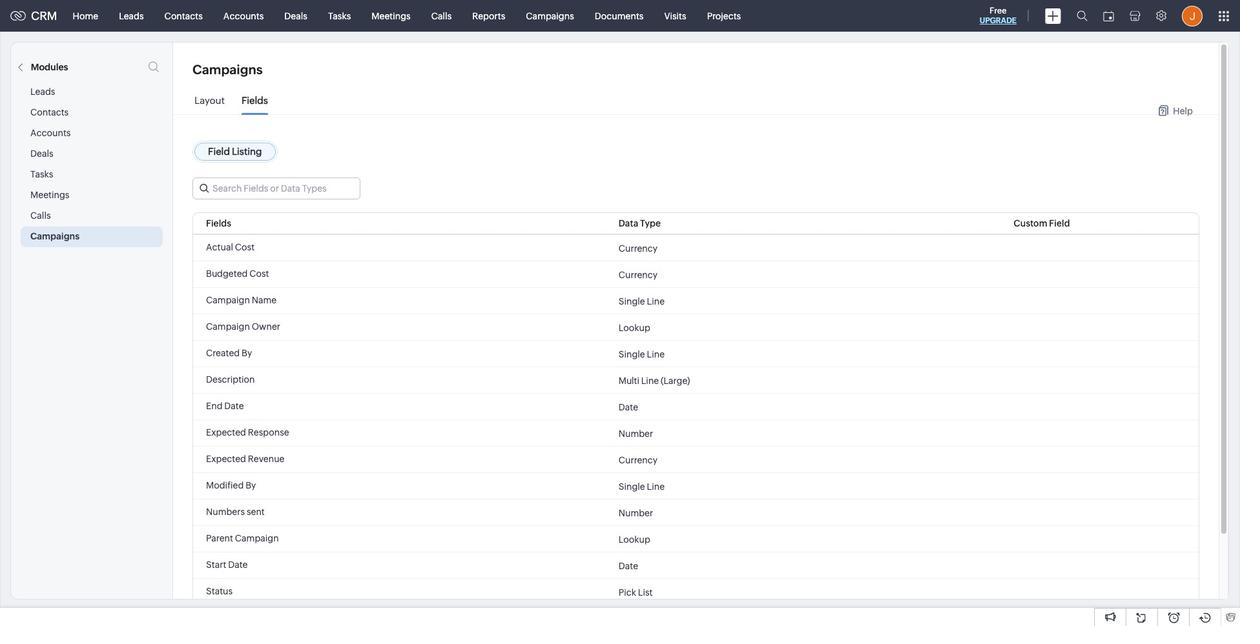 Task type: vqa. For each thing, say whether or not it's contained in the screenshot.
the bottommost DURATION
no



Task type: describe. For each thing, give the bounding box(es) containing it.
documents
[[595, 11, 644, 21]]

campaign name
[[206, 295, 277, 306]]

projects link
[[697, 0, 751, 31]]

0 horizontal spatial fields
[[206, 218, 231, 229]]

calls inside calls link
[[431, 11, 452, 21]]

0 vertical spatial campaigns
[[526, 11, 574, 21]]

1 vertical spatial deals
[[30, 149, 53, 159]]

1 vertical spatial campaigns
[[192, 62, 263, 77]]

crm link
[[10, 9, 57, 23]]

pick
[[619, 587, 636, 598]]

0 vertical spatial tasks
[[328, 11, 351, 21]]

profile element
[[1174, 0, 1210, 31]]

single line for modified by
[[619, 482, 665, 492]]

revenue
[[248, 454, 285, 464]]

(large)
[[661, 376, 690, 386]]

custom
[[1014, 218, 1047, 229]]

help
[[1173, 106, 1193, 116]]

campaign for campaign name
[[206, 295, 250, 306]]

0 horizontal spatial accounts
[[30, 128, 71, 138]]

search element
[[1069, 0, 1095, 32]]

actual cost
[[206, 242, 255, 253]]

contacts link
[[154, 0, 213, 31]]

start
[[206, 560, 226, 570]]

parent campaign
[[206, 534, 279, 544]]

expected for expected response
[[206, 428, 246, 438]]

end
[[206, 401, 223, 411]]

0 vertical spatial contacts
[[164, 11, 203, 21]]

list
[[638, 587, 653, 598]]

expected response
[[206, 428, 289, 438]]

actual
[[206, 242, 233, 253]]

calendar image
[[1103, 11, 1114, 21]]

numbers
[[206, 507, 245, 517]]

budgeted cost
[[206, 269, 269, 279]]

accounts link
[[213, 0, 274, 31]]

layout link
[[194, 95, 225, 116]]

currency for expected revenue
[[619, 455, 658, 465]]

multi
[[619, 376, 639, 386]]

owner
[[252, 322, 280, 332]]

custom field
[[1014, 218, 1070, 229]]

date down multi in the bottom of the page
[[619, 402, 638, 412]]

1 vertical spatial contacts
[[30, 107, 69, 118]]

currency for actual cost
[[619, 243, 658, 254]]

search image
[[1077, 10, 1088, 21]]

documents link
[[584, 0, 654, 31]]

line for modified
[[647, 482, 665, 492]]

0 vertical spatial fields
[[242, 95, 268, 106]]

start date
[[206, 560, 248, 570]]

date right the start
[[228, 560, 248, 570]]

free upgrade
[[980, 6, 1017, 25]]

projects
[[707, 11, 741, 21]]

campaign for campaign owner
[[206, 322, 250, 332]]

create menu image
[[1045, 8, 1061, 24]]

single line for campaign name
[[619, 296, 665, 306]]

budgeted
[[206, 269, 248, 279]]

leads link
[[109, 0, 154, 31]]

home link
[[62, 0, 109, 31]]

0 horizontal spatial meetings
[[30, 190, 69, 200]]

profile image
[[1182, 5, 1203, 26]]

pick list
[[619, 587, 653, 598]]

visits link
[[654, 0, 697, 31]]

single for created by
[[619, 349, 645, 359]]

crm
[[31, 9, 57, 23]]

1 vertical spatial tasks
[[30, 169, 53, 180]]

response
[[248, 428, 289, 438]]

data type
[[619, 218, 661, 229]]

number for expected response
[[619, 429, 653, 439]]

calls link
[[421, 0, 462, 31]]



Task type: locate. For each thing, give the bounding box(es) containing it.
leads
[[119, 11, 144, 21], [30, 87, 55, 97]]

0 vertical spatial cost
[[235, 242, 255, 253]]

status
[[206, 586, 233, 597]]

meetings link
[[361, 0, 421, 31]]

campaigns link
[[516, 0, 584, 31]]

0 vertical spatial leads
[[119, 11, 144, 21]]

1 vertical spatial fields
[[206, 218, 231, 229]]

0 vertical spatial expected
[[206, 428, 246, 438]]

campaign down budgeted in the top left of the page
[[206, 295, 250, 306]]

1 horizontal spatial fields
[[242, 95, 268, 106]]

2 vertical spatial single line
[[619, 482, 665, 492]]

1 horizontal spatial accounts
[[223, 11, 264, 21]]

parent
[[206, 534, 233, 544]]

1 number from the top
[[619, 429, 653, 439]]

home
[[73, 11, 98, 21]]

single for campaign name
[[619, 296, 645, 306]]

single
[[619, 296, 645, 306], [619, 349, 645, 359], [619, 482, 645, 492]]

2 vertical spatial single
[[619, 482, 645, 492]]

line for created
[[647, 349, 665, 359]]

1 vertical spatial by
[[246, 481, 256, 491]]

0 vertical spatial calls
[[431, 11, 452, 21]]

1 horizontal spatial campaigns
[[192, 62, 263, 77]]

1 vertical spatial cost
[[249, 269, 269, 279]]

cost up name
[[249, 269, 269, 279]]

single line for created by
[[619, 349, 665, 359]]

tasks link
[[318, 0, 361, 31]]

1 horizontal spatial calls
[[431, 11, 452, 21]]

fields up actual
[[206, 218, 231, 229]]

1 horizontal spatial contacts
[[164, 11, 203, 21]]

layout
[[194, 95, 225, 106]]

created
[[206, 348, 240, 358]]

0 vertical spatial single line
[[619, 296, 665, 306]]

0 vertical spatial meetings
[[372, 11, 411, 21]]

by for modified by
[[246, 481, 256, 491]]

campaigns
[[526, 11, 574, 21], [192, 62, 263, 77], [30, 231, 79, 242]]

modules
[[31, 62, 68, 72]]

1 vertical spatial calls
[[30, 211, 51, 221]]

1 lookup from the top
[[619, 323, 650, 333]]

2 vertical spatial campaign
[[235, 534, 279, 544]]

campaign down sent
[[235, 534, 279, 544]]

date right the end
[[224, 401, 244, 411]]

campaign owner
[[206, 322, 280, 332]]

2 currency from the top
[[619, 270, 658, 280]]

1 vertical spatial campaign
[[206, 322, 250, 332]]

numbers sent
[[206, 507, 265, 517]]

1 vertical spatial single
[[619, 349, 645, 359]]

modified
[[206, 481, 244, 491]]

0 vertical spatial campaign
[[206, 295, 250, 306]]

2 horizontal spatial campaigns
[[526, 11, 574, 21]]

by right created
[[242, 348, 252, 358]]

3 currency from the top
[[619, 455, 658, 465]]

line for campaign
[[647, 296, 665, 306]]

cost
[[235, 242, 255, 253], [249, 269, 269, 279]]

expected revenue
[[206, 454, 285, 464]]

sent
[[247, 507, 265, 517]]

free
[[990, 6, 1007, 16]]

0 vertical spatial single
[[619, 296, 645, 306]]

1 vertical spatial number
[[619, 508, 653, 518]]

description
[[206, 375, 255, 385]]

1 vertical spatial expected
[[206, 454, 246, 464]]

1 single line from the top
[[619, 296, 665, 306]]

0 vertical spatial by
[[242, 348, 252, 358]]

leads right home link on the top left of page
[[119, 11, 144, 21]]

contacts
[[164, 11, 203, 21], [30, 107, 69, 118]]

2 lookup from the top
[[619, 534, 650, 545]]

0 horizontal spatial campaigns
[[30, 231, 79, 242]]

date
[[224, 401, 244, 411], [619, 402, 638, 412], [228, 560, 248, 570], [619, 561, 638, 571]]

1 horizontal spatial meetings
[[372, 11, 411, 21]]

name
[[252, 295, 277, 306]]

3 single from the top
[[619, 482, 645, 492]]

data
[[619, 218, 638, 229]]

2 single line from the top
[[619, 349, 665, 359]]

0 horizontal spatial contacts
[[30, 107, 69, 118]]

currency
[[619, 243, 658, 254], [619, 270, 658, 280], [619, 455, 658, 465]]

deals
[[284, 11, 307, 21], [30, 149, 53, 159]]

calls
[[431, 11, 452, 21], [30, 211, 51, 221]]

lookup for parent campaign
[[619, 534, 650, 545]]

cost for actual cost
[[235, 242, 255, 253]]

0 vertical spatial currency
[[619, 243, 658, 254]]

reports
[[472, 11, 505, 21]]

0 horizontal spatial leads
[[30, 87, 55, 97]]

accounts
[[223, 11, 264, 21], [30, 128, 71, 138]]

end date
[[206, 401, 244, 411]]

1 horizontal spatial tasks
[[328, 11, 351, 21]]

date up the pick
[[619, 561, 638, 571]]

contacts right leads link
[[164, 11, 203, 21]]

0 horizontal spatial calls
[[30, 211, 51, 221]]

1 expected from the top
[[206, 428, 246, 438]]

lookup up multi in the bottom of the page
[[619, 323, 650, 333]]

1 vertical spatial currency
[[619, 270, 658, 280]]

fields
[[242, 95, 268, 106], [206, 218, 231, 229]]

Search Fields or Data Types text field
[[193, 178, 360, 199]]

meetings
[[372, 11, 411, 21], [30, 190, 69, 200]]

number
[[619, 429, 653, 439], [619, 508, 653, 518]]

2 expected from the top
[[206, 454, 246, 464]]

type
[[640, 218, 661, 229]]

campaign up created by
[[206, 322, 250, 332]]

2 vertical spatial campaigns
[[30, 231, 79, 242]]

1 horizontal spatial deals
[[284, 11, 307, 21]]

1 vertical spatial lookup
[[619, 534, 650, 545]]

number for numbers sent
[[619, 508, 653, 518]]

expected for expected revenue
[[206, 454, 246, 464]]

by
[[242, 348, 252, 358], [246, 481, 256, 491]]

line
[[647, 296, 665, 306], [647, 349, 665, 359], [641, 376, 659, 386], [647, 482, 665, 492]]

expected
[[206, 428, 246, 438], [206, 454, 246, 464]]

single for modified by
[[619, 482, 645, 492]]

leads down modules
[[30, 87, 55, 97]]

field
[[1049, 218, 1070, 229]]

upgrade
[[980, 16, 1017, 25]]

lookup
[[619, 323, 650, 333], [619, 534, 650, 545]]

0 vertical spatial number
[[619, 429, 653, 439]]

by for created by
[[242, 348, 252, 358]]

created by
[[206, 348, 252, 358]]

reports link
[[462, 0, 516, 31]]

visits
[[664, 11, 686, 21]]

1 horizontal spatial leads
[[119, 11, 144, 21]]

cost right actual
[[235, 242, 255, 253]]

0 horizontal spatial deals
[[30, 149, 53, 159]]

0 horizontal spatial tasks
[[30, 169, 53, 180]]

modified by
[[206, 481, 256, 491]]

1 vertical spatial single line
[[619, 349, 665, 359]]

expected down end date
[[206, 428, 246, 438]]

2 number from the top
[[619, 508, 653, 518]]

campaign
[[206, 295, 250, 306], [206, 322, 250, 332], [235, 534, 279, 544]]

lookup for campaign owner
[[619, 323, 650, 333]]

tasks
[[328, 11, 351, 21], [30, 169, 53, 180]]

lookup up pick list
[[619, 534, 650, 545]]

2 single from the top
[[619, 349, 645, 359]]

currency for budgeted cost
[[619, 270, 658, 280]]

deals link
[[274, 0, 318, 31]]

1 currency from the top
[[619, 243, 658, 254]]

fields right layout
[[242, 95, 268, 106]]

single line
[[619, 296, 665, 306], [619, 349, 665, 359], [619, 482, 665, 492]]

create menu element
[[1037, 0, 1069, 31]]

0 vertical spatial lookup
[[619, 323, 650, 333]]

multi line (large)
[[619, 376, 690, 386]]

expected up modified
[[206, 454, 246, 464]]

1 vertical spatial meetings
[[30, 190, 69, 200]]

fields link
[[242, 95, 268, 116]]

2 vertical spatial currency
[[619, 455, 658, 465]]

1 single from the top
[[619, 296, 645, 306]]

0 vertical spatial deals
[[284, 11, 307, 21]]

1 vertical spatial accounts
[[30, 128, 71, 138]]

contacts down modules
[[30, 107, 69, 118]]

cost for budgeted cost
[[249, 269, 269, 279]]

0 vertical spatial accounts
[[223, 11, 264, 21]]

1 vertical spatial leads
[[30, 87, 55, 97]]

by right modified
[[246, 481, 256, 491]]

3 single line from the top
[[619, 482, 665, 492]]



